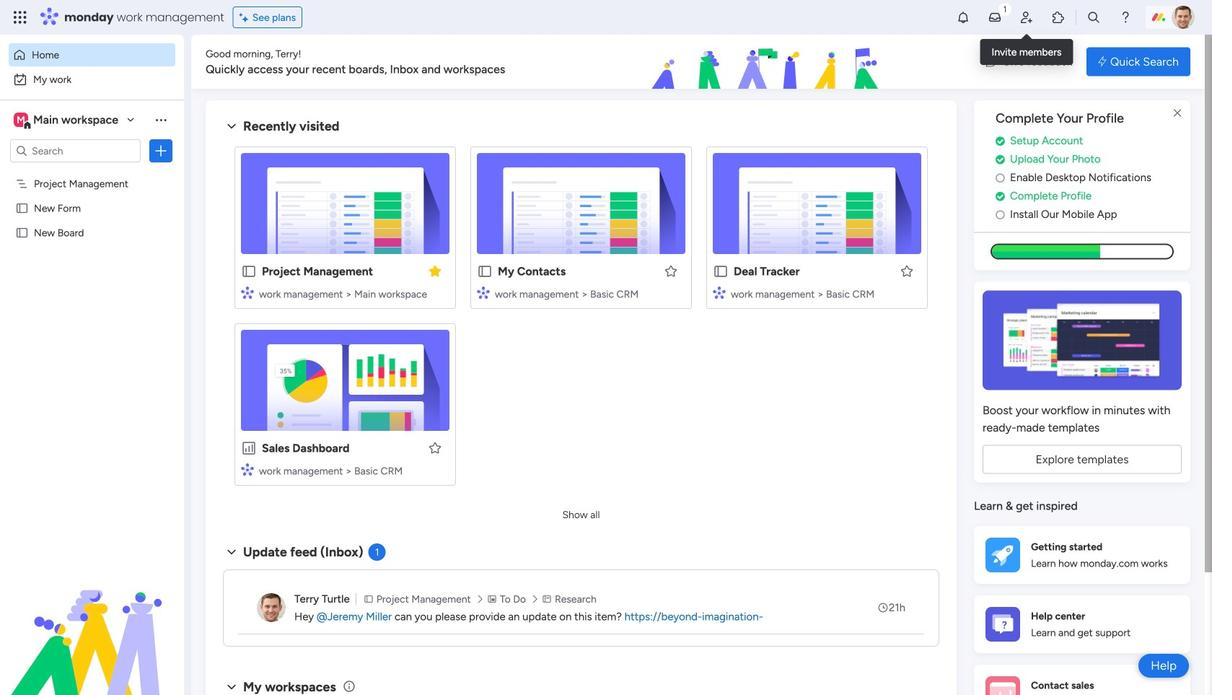 Task type: locate. For each thing, give the bounding box(es) containing it.
0 vertical spatial lottie animation image
[[566, 35, 972, 89]]

templates image image
[[987, 290, 1178, 390]]

1 horizontal spatial lottie animation element
[[566, 35, 972, 89]]

search everything image
[[1087, 10, 1101, 25]]

1 horizontal spatial add to favorites image
[[900, 264, 914, 278]]

1 vertical spatial option
[[9, 68, 175, 91]]

1 vertical spatial terry turtle image
[[257, 593, 286, 622]]

check circle image
[[996, 191, 1005, 202]]

close my workspaces image
[[223, 678, 240, 695]]

circle o image
[[996, 209, 1005, 220]]

close recently visited image
[[223, 118, 240, 135]]

1 check circle image from the top
[[996, 136, 1005, 146]]

list box
[[0, 169, 184, 440]]

public board image
[[15, 226, 29, 240]]

lottie animation image
[[566, 35, 972, 89], [0, 549, 184, 695]]

0 horizontal spatial add to favorites image
[[428, 441, 442, 455]]

v2 user feedback image
[[986, 54, 997, 70]]

invite members image
[[1020, 10, 1034, 25]]

1 horizontal spatial lottie animation image
[[566, 35, 972, 89]]

terry turtle image
[[1172, 6, 1195, 29], [257, 593, 286, 622]]

0 vertical spatial add to favorites image
[[900, 264, 914, 278]]

lottie animation element
[[566, 35, 972, 89], [0, 549, 184, 695]]

update feed image
[[988, 10, 1002, 25]]

1 vertical spatial add to favorites image
[[428, 441, 442, 455]]

add to favorites image
[[900, 264, 914, 278], [428, 441, 442, 455]]

public board image
[[15, 201, 29, 215], [241, 263, 257, 279], [477, 263, 493, 279], [713, 263, 729, 279]]

add to favorites image
[[664, 264, 678, 278]]

lottie animation image for the bottommost lottie animation element
[[0, 549, 184, 695]]

1 vertical spatial lottie animation image
[[0, 549, 184, 695]]

0 horizontal spatial lottie animation element
[[0, 549, 184, 695]]

0 horizontal spatial lottie animation image
[[0, 549, 184, 695]]

check circle image
[[996, 136, 1005, 146], [996, 154, 1005, 165]]

1 vertical spatial check circle image
[[996, 154, 1005, 165]]

contact sales element
[[974, 665, 1191, 695]]

option
[[9, 43, 175, 66], [9, 68, 175, 91], [0, 171, 184, 174]]

remove from favorites image
[[428, 264, 442, 278]]

close update feed (inbox) image
[[223, 543, 240, 561]]

0 vertical spatial check circle image
[[996, 136, 1005, 146]]

1 horizontal spatial terry turtle image
[[1172, 6, 1195, 29]]

select product image
[[13, 10, 27, 25]]

help center element
[[974, 595, 1191, 653]]

workspace selection element
[[14, 111, 121, 130]]



Task type: describe. For each thing, give the bounding box(es) containing it.
1 image
[[999, 1, 1012, 17]]

notifications image
[[956, 10, 971, 25]]

options image
[[154, 144, 168, 158]]

0 vertical spatial terry turtle image
[[1172, 6, 1195, 29]]

getting started element
[[974, 526, 1191, 584]]

v2 bolt switch image
[[1099, 54, 1107, 70]]

2 vertical spatial option
[[0, 171, 184, 174]]

workspace image
[[14, 112, 28, 128]]

public dashboard image
[[241, 440, 257, 456]]

1 vertical spatial lottie animation element
[[0, 549, 184, 695]]

dapulse x slim image
[[1169, 105, 1187, 122]]

Search in workspace field
[[30, 143, 121, 159]]

lottie animation image for topmost lottie animation element
[[566, 35, 972, 89]]

2 check circle image from the top
[[996, 154, 1005, 165]]

see plans image
[[239, 9, 252, 25]]

0 horizontal spatial terry turtle image
[[257, 593, 286, 622]]

1 element
[[369, 543, 386, 561]]

0 vertical spatial option
[[9, 43, 175, 66]]

0 vertical spatial lottie animation element
[[566, 35, 972, 89]]

circle o image
[[996, 172, 1005, 183]]

quick search results list box
[[223, 135, 940, 503]]

help image
[[1119, 10, 1133, 25]]

workspace options image
[[154, 112, 168, 127]]

monday marketplace image
[[1052, 10, 1066, 25]]



Task type: vqa. For each thing, say whether or not it's contained in the screenshot.
help image
yes



